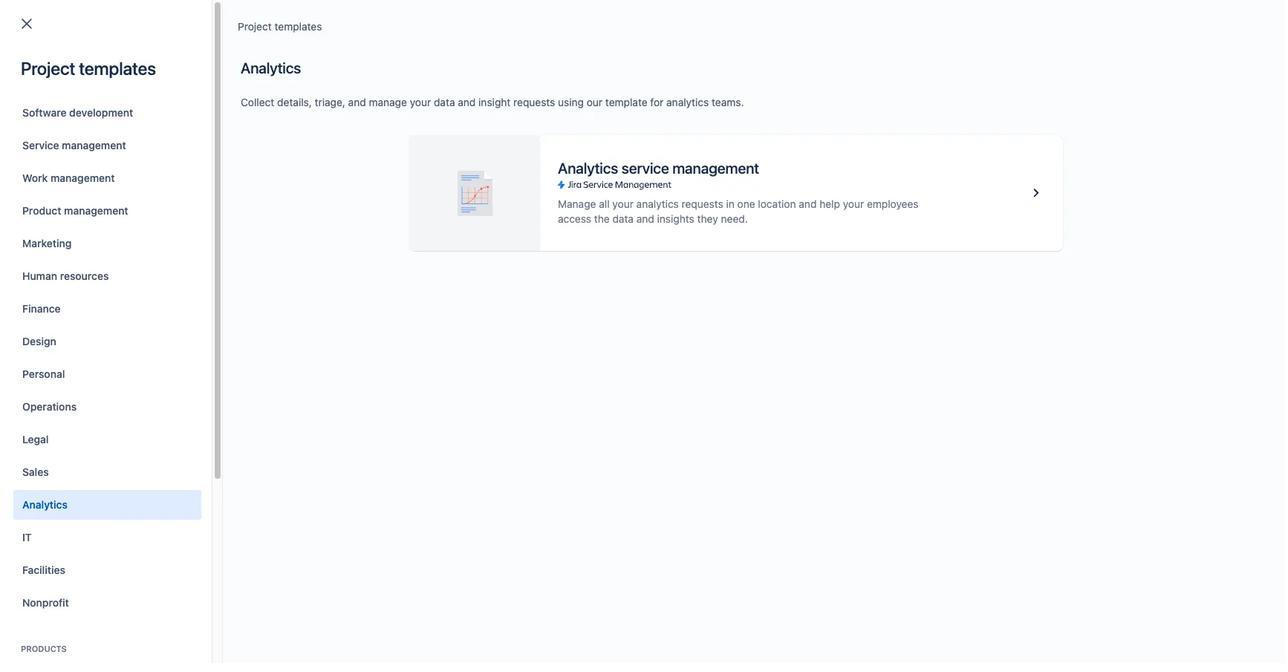 Task type: locate. For each thing, give the bounding box(es) containing it.
0 vertical spatial requests
[[513, 96, 555, 108]]

None text field
[[31, 105, 177, 126]]

1 vertical spatial project
[[21, 58, 75, 79]]

marketing
[[22, 237, 72, 250]]

jira
[[230, 109, 248, 122]]

2 horizontal spatial project
[[238, 20, 272, 33]]

your
[[410, 96, 431, 108], [612, 198, 634, 210], [843, 198, 864, 210]]

analytics right for
[[667, 96, 709, 108]]

0 horizontal spatial analytics
[[22, 499, 68, 511]]

facilities button
[[13, 556, 201, 585]]

1 horizontal spatial project
[[132, 179, 166, 192]]

requests left using
[[513, 96, 555, 108]]

triage,
[[315, 96, 345, 108]]

analytics down sales
[[22, 499, 68, 511]]

banner
[[0, 0, 1285, 42]]

jira service management image
[[558, 179, 671, 191], [558, 179, 671, 191]]

operations button
[[13, 392, 201, 422]]

templates
[[275, 20, 322, 33], [79, 58, 156, 79]]

2 vertical spatial project
[[132, 179, 166, 192]]

human resources button
[[13, 262, 201, 291]]

name button
[[65, 148, 120, 164]]

team-managed software
[[487, 180, 607, 193]]

design
[[22, 335, 56, 348]]

software development
[[22, 106, 133, 119]]

personal button
[[13, 360, 201, 389]]

software development button
[[13, 98, 201, 128]]

0 horizontal spatial project templates
[[21, 58, 156, 79]]

design button
[[13, 327, 201, 357]]

project
[[238, 20, 272, 33], [21, 58, 75, 79], [132, 179, 166, 192]]

project templates link
[[238, 18, 322, 36]]

analytics
[[667, 96, 709, 108], [636, 198, 679, 210]]

and right triage, on the left top of page
[[348, 96, 366, 108]]

0 vertical spatial analytics
[[241, 59, 301, 77]]

details,
[[277, 96, 312, 108]]

work management
[[22, 172, 115, 184]]

management down development
[[62, 139, 126, 152]]

management inside "work management" button
[[51, 172, 115, 184]]

your right help
[[843, 198, 864, 210]]

2 horizontal spatial your
[[843, 198, 864, 210]]

analytics service management
[[558, 160, 759, 177]]

your right manage
[[410, 96, 431, 108]]

0 horizontal spatial templates
[[79, 58, 156, 79]]

products
[[21, 644, 67, 654]]

in
[[726, 198, 735, 210]]

template
[[605, 96, 648, 108]]

not
[[94, 179, 112, 192]]

1 vertical spatial analytics
[[558, 160, 618, 177]]

1 horizontal spatial analytics
[[241, 59, 301, 77]]

1 horizontal spatial your
[[612, 198, 634, 210]]

human resources
[[22, 270, 109, 282]]

products
[[250, 109, 293, 122]]

help
[[820, 198, 840, 210]]

requests
[[513, 96, 555, 108], [682, 198, 723, 210]]

0 horizontal spatial your
[[410, 96, 431, 108]]

one
[[737, 198, 755, 210]]

open image
[[333, 107, 351, 125]]

1 horizontal spatial templates
[[275, 20, 322, 33]]

not my project
[[94, 179, 166, 192]]

project templates
[[238, 20, 322, 33], [21, 58, 156, 79]]

data inside "manage all your analytics requests in one location and help your employees access the data and insights they need."
[[613, 212, 634, 225]]

data left insight
[[434, 96, 455, 108]]

0 horizontal spatial data
[[434, 96, 455, 108]]

finance
[[22, 302, 61, 315]]

analytics up collect
[[241, 59, 301, 77]]

analytics up the insights
[[636, 198, 679, 210]]

management inside product management button
[[64, 204, 128, 217]]

management
[[62, 139, 126, 152], [672, 160, 759, 177], [51, 172, 115, 184], [64, 204, 128, 217]]

primary element
[[9, 0, 1003, 41]]

name
[[71, 150, 99, 162]]

analytics up software
[[558, 160, 618, 177]]

data
[[434, 96, 455, 108], [613, 212, 634, 225]]

analytics
[[241, 59, 301, 77], [558, 160, 618, 177], [22, 499, 68, 511]]

and
[[348, 96, 366, 108], [458, 96, 476, 108], [799, 198, 817, 210], [637, 212, 654, 225]]

requests up they
[[682, 198, 723, 210]]

software
[[565, 180, 607, 193]]

management down name
[[51, 172, 115, 184]]

for
[[650, 96, 664, 108]]

1 horizontal spatial requests
[[682, 198, 723, 210]]

service
[[22, 139, 59, 152]]

management down not
[[64, 204, 128, 217]]

0 vertical spatial templates
[[275, 20, 322, 33]]

1 horizontal spatial project templates
[[238, 20, 322, 33]]

finance button
[[13, 294, 201, 324]]

our
[[587, 96, 603, 108]]

management inside service management button
[[62, 139, 126, 152]]

all
[[599, 198, 610, 210]]

operations
[[22, 400, 77, 413]]

product management button
[[13, 196, 201, 226]]

1 horizontal spatial data
[[613, 212, 634, 225]]

manage
[[558, 198, 596, 210]]

service
[[622, 160, 669, 177]]

1 vertical spatial requests
[[682, 198, 723, 210]]

2 vertical spatial analytics
[[22, 499, 68, 511]]

management for work management
[[51, 172, 115, 184]]

teams.
[[712, 96, 744, 108]]

collect
[[241, 96, 274, 108]]

1 vertical spatial data
[[613, 212, 634, 225]]

your right all
[[612, 198, 634, 210]]

1 vertical spatial analytics
[[636, 198, 679, 210]]

0 vertical spatial project
[[238, 20, 272, 33]]

1 button
[[53, 224, 76, 247]]

data right the at the left
[[613, 212, 634, 225]]

location
[[758, 198, 796, 210]]



Task type: vqa. For each thing, say whether or not it's contained in the screenshot.
OPERATIONS on the left of page
yes



Task type: describe. For each thing, give the bounding box(es) containing it.
1 vertical spatial templates
[[79, 58, 156, 79]]

0 horizontal spatial requests
[[513, 96, 555, 108]]

product management
[[22, 204, 128, 217]]

access
[[558, 212, 591, 225]]

lead button
[[727, 148, 774, 164]]

analytics service management image
[[1028, 184, 1045, 202]]

software
[[22, 106, 66, 119]]

and left insight
[[458, 96, 476, 108]]

project inside the not my project link
[[132, 179, 166, 192]]

team-
[[487, 180, 518, 193]]

insight
[[479, 96, 511, 108]]

personal
[[22, 368, 65, 380]]

it button
[[13, 523, 201, 553]]

need.
[[721, 212, 748, 225]]

it
[[22, 531, 32, 544]]

insights
[[657, 212, 695, 225]]

0 vertical spatial project templates
[[238, 20, 322, 33]]

sales button
[[13, 458, 201, 487]]

analytics button
[[13, 490, 201, 520]]

0 vertical spatial analytics
[[667, 96, 709, 108]]

2 horizontal spatial analytics
[[558, 160, 618, 177]]

development
[[69, 106, 133, 119]]

analytics inside button
[[22, 499, 68, 511]]

and left the insights
[[637, 212, 654, 225]]

0 horizontal spatial project
[[21, 58, 75, 79]]

marketing button
[[13, 229, 201, 259]]

the
[[594, 212, 610, 225]]

managed
[[518, 180, 563, 193]]

analytics inside "manage all your analytics requests in one location and help your employees access the data and insights they need."
[[636, 198, 679, 210]]

work management button
[[13, 163, 201, 193]]

manage all your analytics requests in one location and help your employees access the data and insights they need.
[[558, 198, 919, 225]]

human
[[22, 270, 57, 282]]

and left help
[[799, 198, 817, 210]]

service management
[[22, 139, 126, 152]]

not my project link
[[71, 178, 328, 196]]

work
[[22, 172, 48, 184]]

star not my project image
[[38, 178, 56, 196]]

management up "in" at the right of page
[[672, 160, 759, 177]]

Search field
[[1003, 9, 1152, 32]]

previous image
[[33, 227, 51, 244]]

they
[[697, 212, 718, 225]]

nonprofit button
[[13, 588, 201, 618]]

1 vertical spatial project templates
[[21, 58, 156, 79]]

all
[[215, 109, 227, 122]]

projects
[[30, 61, 93, 82]]

facilities
[[22, 564, 65, 577]]

using
[[558, 96, 584, 108]]

legal
[[22, 433, 49, 446]]

lead
[[733, 150, 756, 162]]

management for service management
[[62, 139, 126, 152]]

employees
[[867, 198, 919, 210]]

1
[[62, 229, 67, 241]]

0 vertical spatial data
[[434, 96, 455, 108]]

sales
[[22, 466, 49, 478]]

management for product management
[[64, 204, 128, 217]]

collect details, triage, and manage your data and insight requests using our template for analytics teams.
[[241, 96, 744, 108]]

all jira products
[[215, 109, 293, 122]]

resources
[[60, 270, 109, 282]]

project inside project templates link
[[238, 20, 272, 33]]

requests inside "manage all your analytics requests in one location and help your employees access the data and insights they need."
[[682, 198, 723, 210]]

product
[[22, 204, 61, 217]]

nonprofit
[[22, 597, 69, 609]]

service management button
[[13, 131, 201, 160]]

back to projects image
[[18, 15, 36, 33]]

manage
[[369, 96, 407, 108]]

my
[[114, 179, 129, 192]]

legal button
[[13, 425, 201, 455]]



